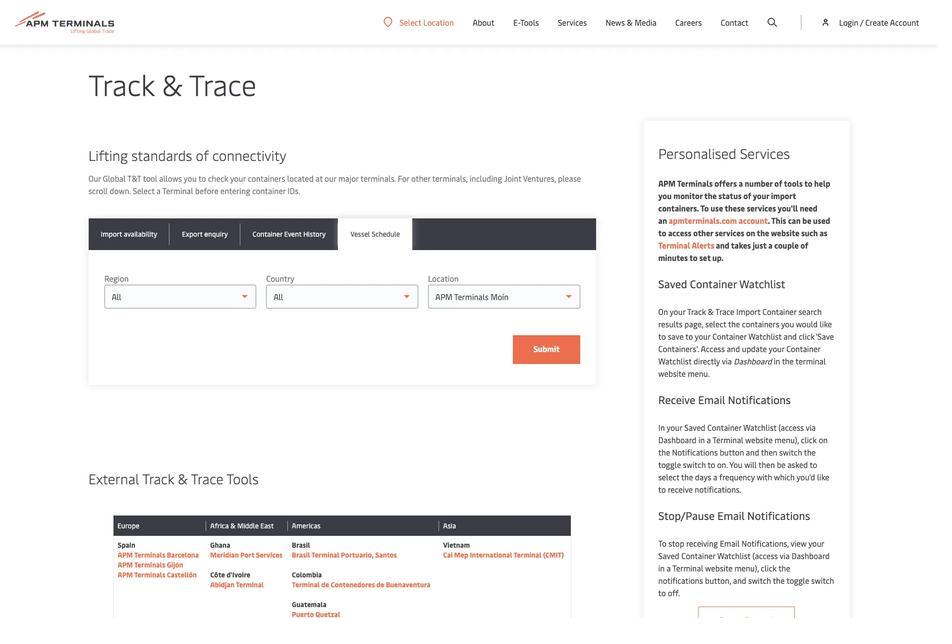 Task type: locate. For each thing, give the bounding box(es) containing it.
watchlist up "button,"
[[717, 551, 751, 562]]

container
[[252, 185, 286, 196]]

of down the number
[[744, 190, 751, 201]]

0 vertical spatial (access
[[779, 422, 804, 433]]

used
[[813, 215, 830, 226]]

brasil brasil terminal portuario, santos
[[292, 541, 397, 560]]

receive
[[668, 484, 693, 495]]

website inside in the terminal website menu.
[[658, 368, 686, 379]]

to left save
[[658, 331, 666, 342]]

dashboard down "view"
[[792, 551, 830, 562]]

in left terminal
[[774, 356, 780, 367]]

tools inside "dropdown button"
[[520, 17, 539, 28]]

1 horizontal spatial to
[[701, 203, 709, 214]]

like up the 'save at the right bottom of page
[[820, 319, 832, 330]]

tools
[[520, 17, 539, 28], [227, 469, 259, 488]]

0 horizontal spatial on
[[746, 228, 755, 238]]

0 vertical spatial you
[[184, 173, 197, 184]]

container up "access"
[[713, 331, 747, 342]]

0 vertical spatial email
[[698, 393, 725, 407]]

services button
[[558, 0, 587, 45]]

of
[[196, 146, 209, 165], [775, 178, 783, 189], [744, 190, 751, 201], [801, 240, 809, 251]]

your up results
[[670, 306, 686, 317]]

click up "asked"
[[801, 435, 817, 446]]

frequency
[[719, 472, 755, 483]]

website up will
[[745, 435, 773, 446]]

africa & middle east
[[210, 521, 274, 531]]

tool
[[143, 173, 157, 184]]

1 horizontal spatial on
[[819, 435, 828, 446]]

1 horizontal spatial services
[[747, 203, 776, 214]]

to left set
[[690, 252, 698, 263]]

to
[[701, 203, 709, 214], [658, 538, 667, 549]]

saved down 'receive'
[[684, 422, 706, 433]]

0 vertical spatial tools
[[520, 17, 539, 28]]

(access up "asked"
[[779, 422, 804, 433]]

1 vertical spatial (access
[[753, 551, 778, 562]]

in
[[774, 356, 780, 367], [699, 435, 705, 446], [658, 563, 665, 574]]

your right in
[[667, 422, 683, 433]]

your
[[230, 173, 246, 184], [753, 190, 769, 201], [670, 306, 686, 317], [695, 331, 711, 342], [769, 343, 785, 354], [667, 422, 683, 433], [809, 538, 824, 549]]

of up import
[[775, 178, 783, 189]]

menu), up "asked"
[[775, 435, 799, 446]]

2 vertical spatial saved
[[658, 551, 680, 562]]

0 vertical spatial in
[[774, 356, 780, 367]]

to left off. on the bottom right of page
[[658, 588, 666, 599]]

container inside button
[[253, 229, 283, 239]]

email
[[698, 393, 725, 407], [718, 509, 745, 523], [720, 538, 740, 549]]

2 vertical spatial email
[[720, 538, 740, 549]]

watchlist
[[740, 277, 786, 291], [749, 331, 782, 342], [658, 356, 692, 367], [743, 422, 777, 433], [717, 551, 751, 562]]

the inside in the terminal website menu.
[[782, 356, 794, 367]]

0 horizontal spatial containers
[[248, 173, 285, 184]]

dashboard down update
[[734, 356, 772, 367]]

saved down stop
[[658, 551, 680, 562]]

0 vertical spatial brasil
[[292, 541, 310, 550]]

dashboard down in
[[658, 435, 697, 446]]

region
[[104, 273, 129, 284]]

and up up.
[[716, 240, 730, 251]]

vessel
[[351, 229, 370, 239]]

notifications up days
[[672, 447, 718, 458]]

1 vertical spatial services
[[740, 144, 790, 163]]

website up "button,"
[[705, 563, 733, 574]]

2 vertical spatial you
[[781, 319, 794, 330]]

2 horizontal spatial via
[[806, 422, 816, 433]]

your down page,
[[695, 331, 711, 342]]

a right days
[[713, 472, 717, 483]]

the inside ". this can be used to access other services on the website such as terminal alerts"
[[757, 228, 769, 238]]

your down the number
[[753, 190, 769, 201]]

directly
[[694, 356, 720, 367]]

your inside our global t&t tool allows you to check your containers located at our major terminals. for other terminals, including joint ventures, please scroll down. select a terminal before entering container ids.
[[230, 173, 246, 184]]

2 horizontal spatial services
[[740, 144, 790, 163]]

notifications up notifications,
[[747, 509, 810, 523]]

menu),
[[775, 435, 799, 446], [735, 563, 759, 574]]

click inside on your track & trace import container search results page, select the containers you would like to save to your container watchlist and click 'save containers'. access and update your container watchlist directly via
[[799, 331, 815, 342]]

of inside and takes just a couple of minutes to set up.
[[801, 240, 809, 251]]

history
[[303, 229, 326, 239]]

login
[[839, 17, 859, 28]]

to down an on the top right
[[658, 228, 667, 238]]

you'd
[[797, 472, 815, 483]]

services up takes on the top
[[715, 228, 745, 238]]

personalised
[[658, 144, 737, 163]]

website
[[771, 228, 800, 238], [658, 368, 686, 379], [745, 435, 773, 446], [705, 563, 733, 574]]

toggle down "view"
[[787, 575, 809, 586]]

major
[[338, 173, 359, 184]]

1 vertical spatial in
[[699, 435, 705, 446]]

1 vertical spatial trace
[[716, 306, 735, 317]]

0 vertical spatial select
[[400, 17, 421, 28]]

de right contenedores
[[377, 580, 384, 590]]

ghana meridian port services
[[210, 541, 282, 560]]

terminal inside vietnam cai mep international terminal (cmit)
[[514, 551, 542, 560]]

terminal down d'ivoire
[[236, 580, 264, 590]]

&
[[627, 17, 633, 28], [162, 64, 183, 104], [708, 306, 714, 317], [178, 469, 188, 488], [230, 521, 236, 531]]

0 horizontal spatial services
[[256, 551, 282, 560]]

to left help
[[805, 178, 813, 189]]

1 horizontal spatial select
[[400, 17, 421, 28]]

track up page,
[[687, 306, 706, 317]]

other
[[411, 173, 431, 184], [693, 228, 713, 238]]

containers up update
[[742, 319, 780, 330]]

0 horizontal spatial de
[[321, 580, 329, 590]]

0 horizontal spatial (access
[[753, 551, 778, 562]]

a
[[739, 178, 743, 189], [157, 185, 161, 196], [768, 240, 773, 251], [707, 435, 711, 446], [713, 472, 717, 483], [667, 563, 671, 574]]

account
[[890, 17, 919, 28]]

select inside in your saved container watchlist (access via dashboard in a terminal website menu), click on the notifications button and then switch the toggle switch to on. you will then be asked to select the days a frequency with which you'd like to receive notifications.
[[658, 472, 680, 483]]

1 horizontal spatial services
[[558, 17, 587, 28]]

like right you'd
[[817, 472, 830, 483]]

will
[[745, 459, 757, 470]]

be down need
[[803, 215, 811, 226]]

2 brasil from the top
[[292, 551, 310, 560]]

(access down notifications,
[[753, 551, 778, 562]]

to inside to stop receiving email notifications, view your saved container watchlist (access via dashboard in a terminal website menu), click the notifications button, and switch the toggle switch to off.
[[658, 588, 666, 599]]

select inside our global t&t tool allows you to check your containers located at our major terminals. for other terminals, including joint ventures, please scroll down. select a terminal before entering container ids.
[[133, 185, 155, 196]]

you inside apm terminals offers a number of tools to help you monitor the status of your import containers. to use these services you'll need an
[[658, 190, 672, 201]]

import left availability
[[101, 229, 122, 239]]

tools up africa & middle east
[[227, 469, 259, 488]]

0 horizontal spatial other
[[411, 173, 431, 184]]

mep
[[454, 551, 468, 560]]

notifications down in the terminal website menu.
[[728, 393, 791, 407]]

a up notifications
[[667, 563, 671, 574]]

website up couple
[[771, 228, 800, 238]]

barcelona
[[167, 551, 199, 560]]

1 vertical spatial brasil
[[292, 551, 310, 560]]

1 vertical spatial via
[[806, 422, 816, 433]]

email inside to stop receiving email notifications, view your saved container watchlist (access via dashboard in a terminal website menu), click the notifications button, and switch the toggle switch to off.
[[720, 538, 740, 549]]

abidjan
[[210, 580, 235, 590]]

to left receive
[[658, 484, 666, 495]]

0 vertical spatial on
[[746, 228, 755, 238]]

& for news & media
[[627, 17, 633, 28]]

search
[[799, 306, 822, 317]]

other inside ". this can be used to access other services on the website such as terminal alerts"
[[693, 228, 713, 238]]

news & media button
[[606, 0, 657, 45]]

button
[[720, 447, 744, 458]]

toggle up receive
[[658, 459, 681, 470]]

which
[[774, 472, 795, 483]]

1 horizontal spatial select
[[705, 319, 727, 330]]

0 vertical spatial via
[[722, 356, 732, 367]]

0 vertical spatial global
[[88, 33, 108, 43]]

0 vertical spatial click
[[799, 331, 815, 342]]

via down "access"
[[722, 356, 732, 367]]

email down menu.
[[698, 393, 725, 407]]

container up button
[[707, 422, 742, 433]]

brasil terminal portuario, santos link
[[292, 551, 397, 560]]

côte
[[210, 570, 225, 580]]

& inside on your track & trace import container search results page, select the containers you would like to save to your container watchlist and click 'save containers'. access and update your container watchlist directly via
[[708, 306, 714, 317]]

2 vertical spatial click
[[761, 563, 777, 574]]

watchlist inside to stop receiving email notifications, view your saved container watchlist (access via dashboard in a terminal website menu), click the notifications button, and switch the toggle switch to off.
[[717, 551, 751, 562]]

1 vertical spatial on
[[819, 435, 828, 446]]

to left use
[[701, 203, 709, 214]]

guatemala
[[292, 600, 327, 610]]

import up update
[[736, 306, 761, 317]]

1 vertical spatial click
[[801, 435, 817, 446]]

careers button
[[676, 0, 702, 45]]

use
[[711, 203, 723, 214]]

1 horizontal spatial other
[[693, 228, 713, 238]]

at
[[316, 173, 323, 184]]

0 horizontal spatial select
[[658, 472, 680, 483]]

you
[[730, 459, 743, 470]]

with
[[757, 472, 772, 483]]

in inside in your saved container watchlist (access via dashboard in a terminal website menu), click on the notifications button and then switch the toggle switch to on. you will then be asked to select the days a frequency with which you'd like to receive notifications.
[[699, 435, 705, 446]]

click down would at right bottom
[[799, 331, 815, 342]]

2 vertical spatial services
[[256, 551, 282, 560]]

0 vertical spatial be
[[803, 215, 811, 226]]

services inside apm terminals offers a number of tools to help you monitor the status of your import containers. to use these services you'll need an
[[747, 203, 776, 214]]

terminal up "colombia"
[[312, 551, 340, 560]]

terminal inside the colombia terminal de contenedores de buenaventura
[[292, 580, 320, 590]]

website down containers'.
[[658, 368, 686, 379]]

brasil up "colombia"
[[292, 551, 310, 560]]

to inside to stop receiving email notifications, view your saved container watchlist (access via dashboard in a terminal website menu), click the notifications button, and switch the toggle switch to off.
[[658, 538, 667, 549]]

global inside our global t&t tool allows you to check your containers located at our major terminals. for other terminals, including joint ventures, please scroll down. select a terminal before entering container ids.
[[103, 173, 126, 184]]

1 vertical spatial notifications
[[672, 447, 718, 458]]

click inside in your saved container watchlist (access via dashboard in a terminal website menu), click on the notifications button and then switch the toggle switch to on. you will then be asked to select the days a frequency with which you'd like to receive notifications.
[[801, 435, 817, 446]]

0 vertical spatial services
[[558, 17, 587, 28]]

2 horizontal spatial dashboard
[[792, 551, 830, 562]]

0 horizontal spatial via
[[722, 356, 732, 367]]

terminal inside to stop receiving email notifications, view your saved container watchlist (access via dashboard in a terminal website menu), click the notifications button, and switch the toggle switch to off.
[[673, 563, 703, 574]]

track right external
[[142, 469, 174, 488]]

(access inside to stop receiving email notifications, view your saved container watchlist (access via dashboard in a terminal website menu), click the notifications button, and switch the toggle switch to off.
[[753, 551, 778, 562]]

0 vertical spatial import
[[101, 229, 122, 239]]

on
[[746, 228, 755, 238], [819, 435, 828, 446]]

container left event
[[253, 229, 283, 239]]

meridian port services link
[[210, 551, 282, 560]]

dashboard
[[734, 356, 772, 367], [658, 435, 697, 446], [792, 551, 830, 562]]

and up will
[[746, 447, 759, 458]]

your up entering
[[230, 173, 246, 184]]

1 vertical spatial other
[[693, 228, 713, 238]]

a inside to stop receiving email notifications, view your saved container watchlist (access via dashboard in a terminal website menu), click the notifications button, and switch the toggle switch to off.
[[667, 563, 671, 574]]

1 vertical spatial track
[[687, 306, 706, 317]]

1 horizontal spatial be
[[803, 215, 811, 226]]

asked
[[788, 459, 808, 470]]

in up notifications
[[658, 563, 665, 574]]

track inside on your track & trace import container search results page, select the containers you would like to save to your container watchlist and click 'save containers'. access and update your container watchlist directly via
[[687, 306, 706, 317]]

menu), inside to stop receiving email notifications, view your saved container watchlist (access via dashboard in a terminal website menu), click the notifications button, and switch the toggle switch to off.
[[735, 563, 759, 574]]

a inside our global t&t tool allows you to check your containers located at our major terminals. for other terminals, including joint ventures, please scroll down. select a terminal before entering container ids.
[[157, 185, 161, 196]]

you right allows
[[184, 173, 197, 184]]

notifications for receive email notifications
[[728, 393, 791, 407]]

0 vertical spatial toggle
[[658, 459, 681, 470]]

you inside on your track & trace import container search results page, select the containers you would like to save to your container watchlist and click 'save containers'. access and update your container watchlist directly via
[[781, 319, 794, 330]]

stop/pause email notifications
[[658, 509, 810, 523]]

0 horizontal spatial be
[[777, 459, 786, 470]]

to left stop
[[658, 538, 667, 549]]

trace
[[189, 64, 257, 104], [716, 306, 735, 317], [191, 469, 223, 488]]

select
[[400, 17, 421, 28], [133, 185, 155, 196]]

(access inside in your saved container watchlist (access via dashboard in a terminal website menu), click on the notifications button and then switch the toggle switch to on. you will then be asked to select the days a frequency with which you'd like to receive notifications.
[[779, 422, 804, 433]]

2 vertical spatial track
[[142, 469, 174, 488]]

2 vertical spatial via
[[780, 551, 790, 562]]

0 horizontal spatial to
[[658, 538, 667, 549]]

page,
[[685, 319, 704, 330]]

1 vertical spatial menu),
[[735, 563, 759, 574]]

1 vertical spatial services
[[715, 228, 745, 238]]

select up receive
[[658, 472, 680, 483]]

the inside apm terminals offers a number of tools to help you monitor the status of your import containers. to use these services you'll need an
[[704, 190, 717, 201]]

and
[[716, 240, 730, 251], [784, 331, 797, 342], [727, 343, 740, 354], [746, 447, 759, 458], [733, 575, 746, 586]]

other up alerts
[[693, 228, 713, 238]]

2 horizontal spatial you
[[781, 319, 794, 330]]

1 vertical spatial containers
[[742, 319, 780, 330]]

1 vertical spatial dashboard
[[658, 435, 697, 446]]

via up "asked"
[[806, 422, 816, 433]]

on your track & trace import container search results page, select the containers you would like to save to your container watchlist and click 'save containers'. access and update your container watchlist directly via
[[658, 306, 834, 367]]

terminal down allows
[[162, 185, 193, 196]]

terminals inside apm terminals offers a number of tools to help you monitor the status of your import containers. to use these services you'll need an
[[677, 178, 713, 189]]

0 horizontal spatial dashboard
[[658, 435, 697, 446]]

& inside news & media popup button
[[627, 17, 633, 28]]

1 vertical spatial select
[[658, 472, 680, 483]]

1 vertical spatial global
[[103, 173, 126, 184]]

1 vertical spatial tools
[[227, 469, 259, 488]]

you up containers.
[[658, 190, 672, 201]]

1 vertical spatial select
[[133, 185, 155, 196]]

container inside to stop receiving email notifications, view your saved container watchlist (access via dashboard in a terminal website menu), click the notifications button, and switch the toggle switch to off.
[[681, 551, 716, 562]]

you inside our global t&t tool allows you to check your containers located at our major terminals. for other terminals, including joint ventures, please scroll down. select a terminal before entering container ids.
[[184, 173, 197, 184]]

a down tool
[[157, 185, 161, 196]]

to inside ". this can be used to access other services on the website such as terminal alerts"
[[658, 228, 667, 238]]

select right page,
[[705, 319, 727, 330]]

be up which
[[777, 459, 786, 470]]

be
[[803, 215, 811, 226], [777, 459, 786, 470]]

terminal inside brasil brasil terminal portuario, santos
[[312, 551, 340, 560]]

and up in the terminal website menu.
[[727, 343, 740, 354]]

update
[[742, 343, 767, 354]]

a up days
[[707, 435, 711, 446]]

0 vertical spatial track
[[88, 64, 155, 104]]

a right the offers
[[739, 178, 743, 189]]

your inside in your saved container watchlist (access via dashboard in a terminal website menu), click on the notifications button and then switch the toggle switch to on. you will then be asked to select the days a frequency with which you'd like to receive notifications.
[[667, 422, 683, 433]]

0 vertical spatial dashboard
[[734, 356, 772, 367]]

0 horizontal spatial in
[[658, 563, 665, 574]]

2 vertical spatial in
[[658, 563, 665, 574]]

down.
[[110, 185, 131, 196]]

2 vertical spatial trace
[[191, 469, 223, 488]]

export еnquiry button
[[170, 219, 240, 250]]

tab list containing import availability
[[88, 219, 596, 250]]

click down notifications,
[[761, 563, 777, 574]]

services left news
[[558, 17, 587, 28]]

1 vertical spatial be
[[777, 459, 786, 470]]

via down notifications,
[[780, 551, 790, 562]]

click inside to stop receiving email notifications, view your saved container watchlist (access via dashboard in a terminal website menu), click the notifications button, and switch the toggle switch to off.
[[761, 563, 777, 574]]

containers.
[[658, 203, 699, 214]]

1 horizontal spatial (access
[[779, 422, 804, 433]]

menu), down notifications,
[[735, 563, 759, 574]]

0 vertical spatial services
[[747, 203, 776, 214]]

and right "button,"
[[733, 575, 746, 586]]

0 horizontal spatial select
[[133, 185, 155, 196]]

menu), inside in your saved container watchlist (access via dashboard in a terminal website menu), click on the notifications button and then switch the toggle switch to on. you will then be asked to select the days a frequency with which you'd like to receive notifications.
[[775, 435, 799, 446]]

1 horizontal spatial via
[[780, 551, 790, 562]]

on inside in your saved container watchlist (access via dashboard in a terminal website menu), click on the notifications button and then switch the toggle switch to on. you will then be asked to select the days a frequency with which you'd like to receive notifications.
[[819, 435, 828, 446]]

receiving
[[686, 538, 718, 549]]

asia
[[443, 521, 456, 531]]

and inside to stop receiving email notifications, view your saved container watchlist (access via dashboard in a terminal website menu), click the notifications button, and switch the toggle switch to off.
[[733, 575, 746, 586]]

0 vertical spatial other
[[411, 173, 431, 184]]

of up check
[[196, 146, 209, 165]]

to up you'd
[[810, 459, 817, 470]]

your right update
[[769, 343, 785, 354]]

1 vertical spatial toggle
[[787, 575, 809, 586]]

0 vertical spatial to
[[701, 203, 709, 214]]

1 vertical spatial like
[[817, 472, 830, 483]]

saved
[[658, 277, 687, 291], [684, 422, 706, 433], [658, 551, 680, 562]]

1 vertical spatial to
[[658, 538, 667, 549]]

0 vertical spatial containers
[[248, 173, 285, 184]]

container down receiving
[[681, 551, 716, 562]]

your inside apm terminals offers a number of tools to help you monitor the status of your import containers. to use these services you'll need an
[[753, 190, 769, 201]]

services right port
[[256, 551, 282, 560]]

1 vertical spatial saved
[[684, 422, 706, 433]]

to up 'before'
[[198, 173, 206, 184]]

terminal up button
[[713, 435, 744, 446]]

de down "colombia"
[[321, 580, 329, 590]]

like inside in your saved container watchlist (access via dashboard in a terminal website menu), click on the notifications button and then switch the toggle switch to on. you will then be asked to select the days a frequency with which you'd like to receive notifications.
[[817, 472, 830, 483]]

tools
[[784, 178, 803, 189]]

track down home
[[88, 64, 155, 104]]

other right for
[[411, 173, 431, 184]]

0 vertical spatial select
[[705, 319, 727, 330]]

1 horizontal spatial tools
[[520, 17, 539, 28]]

0 vertical spatial like
[[820, 319, 832, 330]]

1 horizontal spatial containers
[[742, 319, 780, 330]]

stop/pause
[[658, 509, 715, 523]]

of down the such
[[801, 240, 809, 251]]

0 horizontal spatial menu),
[[735, 563, 759, 574]]

1 horizontal spatial import
[[736, 306, 761, 317]]

1 horizontal spatial menu),
[[775, 435, 799, 446]]

1 de from the left
[[321, 580, 329, 590]]

2 vertical spatial dashboard
[[792, 551, 830, 562]]

tab list
[[88, 219, 596, 250]]

saved inside in your saved container watchlist (access via dashboard in a terminal website menu), click on the notifications button and then switch the toggle switch to on. you will then be asked to select the days a frequency with which you'd like to receive notifications.
[[684, 422, 706, 433]]

personalised services
[[658, 144, 790, 163]]

containers up container
[[248, 173, 285, 184]]

de
[[321, 580, 329, 590], [377, 580, 384, 590]]

can
[[788, 215, 801, 226]]

in up days
[[699, 435, 705, 446]]

a right just at the right top
[[768, 240, 773, 251]]

1 horizontal spatial de
[[377, 580, 384, 590]]

account
[[739, 215, 768, 226]]

1 horizontal spatial toggle
[[787, 575, 809, 586]]

1 vertical spatial email
[[718, 509, 745, 523]]



Task type: vqa. For each thing, say whether or not it's contained in the screenshot.
To
yes



Task type: describe. For each thing, give the bounding box(es) containing it.
export еnquiry
[[182, 229, 228, 239]]

ids.
[[288, 185, 300, 196]]

our
[[88, 173, 101, 184]]

a inside and takes just a couple of minutes to set up.
[[768, 240, 773, 251]]

an
[[658, 215, 667, 226]]

on
[[658, 306, 668, 317]]

t&t
[[127, 173, 141, 184]]

vessel schedule button
[[338, 219, 413, 250]]

notifications,
[[742, 538, 789, 549]]

global home link
[[88, 33, 129, 43]]

website inside to stop receiving email notifications, view your saved container watchlist (access via dashboard in a terminal website menu), click the notifications button, and switch the toggle switch to off.
[[705, 563, 733, 574]]

this
[[771, 215, 786, 226]]

east
[[260, 521, 274, 531]]

in your saved container watchlist (access via dashboard in a terminal website menu), click on the notifications button and then switch the toggle switch to on. you will then be asked to select the days a frequency with which you'd like to receive notifications.
[[658, 422, 830, 495]]

gijón
[[167, 561, 183, 570]]

create
[[866, 17, 889, 28]]

menu.
[[688, 368, 710, 379]]

apm terminals barcelona link
[[118, 551, 199, 560]]

container down up.
[[690, 277, 737, 291]]

access
[[701, 343, 725, 354]]

trace inside on your track & trace import container search results page, select the containers you would like to save to your container watchlist and click 'save containers'. access and update your container watchlist directly via
[[716, 306, 735, 317]]

d'ivoire
[[227, 570, 250, 580]]

terminal alerts link
[[658, 240, 714, 251]]

via inside in your saved container watchlist (access via dashboard in a terminal website menu), click on the notifications button and then switch the toggle switch to on. you will then be asked to select the days a frequency with which you'd like to receive notifications.
[[806, 422, 816, 433]]

like inside on your track & trace import container search results page, select the containers you would like to save to your container watchlist and click 'save containers'. access and update your container watchlist directly via
[[820, 319, 832, 330]]

e-tools button
[[513, 0, 539, 45]]

1 vertical spatial then
[[759, 459, 775, 470]]

in inside in the terminal website menu.
[[774, 356, 780, 367]]

e-tools
[[513, 17, 539, 28]]

abidjan terminal link
[[210, 580, 264, 590]]

terminal inside in your saved container watchlist (access via dashboard in a terminal website menu), click on the notifications button and then switch the toggle switch to on. you will then be asked to select the days a frequency with which you'd like to receive notifications.
[[713, 435, 744, 446]]

import
[[771, 190, 796, 201]]

in inside to stop receiving email notifications, view your saved container watchlist (access via dashboard in a terminal website menu), click the notifications button, and switch the toggle switch to off.
[[658, 563, 665, 574]]

and inside and takes just a couple of minutes to set up.
[[716, 240, 730, 251]]

help
[[814, 178, 830, 189]]

apm terminals gijón link
[[118, 561, 185, 570]]

scroll
[[88, 185, 108, 196]]

& for africa & middle east
[[230, 521, 236, 531]]

contact button
[[721, 0, 749, 45]]

container event history
[[253, 229, 326, 239]]

terminals down apm terminals gijón link
[[134, 570, 165, 580]]

results
[[658, 319, 683, 330]]

terminal inside ". this can be used to access other services on the website such as terminal alerts"
[[658, 240, 690, 251]]

about button
[[473, 0, 495, 45]]

login / create account
[[839, 17, 919, 28]]

global home
[[88, 33, 129, 43]]

contenedores
[[331, 580, 375, 590]]

about
[[473, 17, 495, 28]]

receive
[[658, 393, 696, 407]]

& for track & trace
[[162, 64, 183, 104]]

container up would at right bottom
[[763, 306, 797, 317]]

for
[[398, 173, 409, 184]]

import inside button
[[101, 229, 122, 239]]

notifications
[[658, 575, 703, 586]]

import availability
[[101, 229, 157, 239]]

and inside in your saved container watchlist (access via dashboard in a terminal website menu), click on the notifications button and then switch the toggle switch to on. you will then be asked to select the days a frequency with which you'd like to receive notifications.
[[746, 447, 759, 458]]

services inside ghana meridian port services
[[256, 551, 282, 560]]

cai mep international terminal (cmit) link
[[443, 551, 564, 560]]

number
[[745, 178, 773, 189]]

off.
[[668, 588, 680, 599]]

1 horizontal spatial dashboard
[[734, 356, 772, 367]]

containers'.
[[658, 343, 699, 354]]

services inside ". this can be used to access other services on the website such as terminal alerts"
[[715, 228, 745, 238]]

0 horizontal spatial tools
[[227, 469, 259, 488]]

to inside our global t&t tool allows you to check your containers located at our major terminals. for other terminals, including joint ventures, please scroll down. select a terminal before entering container ids.
[[198, 173, 206, 184]]

saved inside to stop receiving email notifications, view your saved container watchlist (access via dashboard in a terminal website menu), click the notifications button, and switch the toggle switch to off.
[[658, 551, 680, 562]]

.
[[768, 215, 770, 226]]

container inside in your saved container watchlist (access via dashboard in a terminal website menu), click on the notifications button and then switch the toggle switch to on. you will then be asked to select the days a frequency with which you'd like to receive notifications.
[[707, 422, 742, 433]]

dashboard inside in your saved container watchlist (access via dashboard in a terminal website menu), click on the notifications button and then switch the toggle switch to on. you will then be asked to select the days a frequency with which you'd like to receive notifications.
[[658, 435, 697, 446]]

vietnam
[[443, 541, 470, 550]]

e-
[[513, 17, 520, 28]]

vietnam cai mep international terminal (cmit)
[[443, 541, 564, 560]]

home
[[110, 33, 129, 43]]

on.
[[717, 459, 728, 470]]

via inside on your track & trace import container search results page, select the containers you would like to save to your container watchlist and click 'save containers'. access and update your container watchlist directly via
[[722, 356, 732, 367]]

castellón
[[167, 570, 197, 580]]

import inside on your track & trace import container search results page, select the containers you would like to save to your container watchlist and click 'save containers'. access and update your container watchlist directly via
[[736, 306, 761, 317]]

button,
[[705, 575, 731, 586]]

terminals up apm terminals castellón link
[[134, 561, 165, 570]]

watchlist down just at the right top
[[740, 277, 786, 291]]

apmterminals.com account link
[[667, 215, 768, 226]]

your inside to stop receiving email notifications, view your saved container watchlist (access via dashboard in a terminal website menu), click the notifications button, and switch the toggle switch to off.
[[809, 538, 824, 549]]

via inside to stop receiving email notifications, view your saved container watchlist (access via dashboard in a terminal website menu), click the notifications button, and switch the toggle switch to off.
[[780, 551, 790, 562]]

tt image
[[0, 0, 938, 29]]

entering
[[220, 185, 250, 196]]

the inside on your track & trace import container search results page, select the containers you would like to save to your container watchlist and click 'save containers'. access and update your container watchlist directly via
[[728, 319, 740, 330]]

and takes just a couple of minutes to set up.
[[658, 240, 809, 263]]

to left on.
[[708, 459, 715, 470]]

be inside in your saved container watchlist (access via dashboard in a terminal website menu), click on the notifications button and then switch the toggle switch to on. you will then be asked to select the days a frequency with which you'd like to receive notifications.
[[777, 459, 786, 470]]

contact
[[721, 17, 749, 28]]

notifications inside in your saved container watchlist (access via dashboard in a terminal website menu), click on the notifications button and then switch the toggle switch to on. you will then be asked to select the days a frequency with which you'd like to receive notifications.
[[672, 447, 718, 458]]

be inside ". this can be used to access other services on the website such as terminal alerts"
[[803, 215, 811, 226]]

to inside and takes just a couple of minutes to set up.
[[690, 252, 698, 263]]

our global t&t tool allows you to check your containers located at our major terminals. for other terminals, including joint ventures, please scroll down. select a terminal before entering container ids.
[[88, 173, 581, 196]]

vessel schedule
[[351, 229, 400, 239]]

website inside in your saved container watchlist (access via dashboard in a terminal website menu), click on the notifications button and then switch the toggle switch to on. you will then be asked to select the days a frequency with which you'd like to receive notifications.
[[745, 435, 773, 446]]

0 vertical spatial location
[[423, 17, 454, 28]]

select inside on your track & trace import container search results page, select the containers you would like to save to your container watchlist and click 'save containers'. access and update your container watchlist directly via
[[705, 319, 727, 330]]

view
[[791, 538, 807, 549]]

saved container watchlist
[[658, 277, 786, 291]]

watchlist up update
[[749, 331, 782, 342]]

access
[[668, 228, 692, 238]]

careers
[[676, 17, 702, 28]]

to inside apm terminals offers a number of tools to help you monitor the status of your import containers. to use these services you'll need an
[[805, 178, 813, 189]]

need
[[800, 203, 818, 214]]

please
[[558, 173, 581, 184]]

to down page,
[[686, 331, 693, 342]]

toggle inside to stop receiving email notifications, view your saved container watchlist (access via dashboard in a terminal website menu), click the notifications button, and switch the toggle switch to off.
[[787, 575, 809, 586]]

standards
[[131, 146, 192, 165]]

container event history button
[[240, 219, 338, 250]]

international
[[470, 551, 512, 560]]

select location
[[400, 17, 454, 28]]

containers inside on your track & trace import container search results page, select the containers you would like to save to your container watchlist and click 'save containers'. access and update your container watchlist directly via
[[742, 319, 780, 330]]

status
[[719, 190, 742, 201]]

container up terminal
[[787, 343, 821, 354]]

website inside ". this can be used to access other services on the website such as terminal alerts"
[[771, 228, 800, 238]]

terminals up apm terminals gijón link
[[134, 551, 165, 560]]

and down would at right bottom
[[784, 331, 797, 342]]

0 vertical spatial trace
[[189, 64, 257, 104]]

notifications for stop/pause email notifications
[[747, 509, 810, 523]]

joint
[[504, 173, 521, 184]]

toggle inside in your saved container watchlist (access via dashboard in a terminal website menu), click on the notifications button and then switch the toggle switch to on. you will then be asked to select the days a frequency with which you'd like to receive notifications.
[[658, 459, 681, 470]]

email for stop/pause
[[718, 509, 745, 523]]

lifting standards of connectivity
[[88, 146, 286, 165]]

watchlist down containers'.
[[658, 356, 692, 367]]

0 vertical spatial saved
[[658, 277, 687, 291]]

news
[[606, 17, 625, 28]]

0 vertical spatial then
[[761, 447, 778, 458]]

external
[[88, 469, 139, 488]]

receive email notifications
[[658, 393, 791, 407]]

watchlist inside in your saved container watchlist (access via dashboard in a terminal website menu), click on the notifications button and then switch the toggle switch to on. you will then be asked to select the days a frequency with which you'd like to receive notifications.
[[743, 422, 777, 433]]

2 de from the left
[[377, 580, 384, 590]]

stop
[[669, 538, 684, 549]]

including
[[470, 173, 502, 184]]

1 vertical spatial location
[[428, 273, 459, 284]]

login / create account link
[[821, 0, 919, 45]]

1 brasil from the top
[[292, 541, 310, 550]]

containers inside our global t&t tool allows you to check your containers located at our major terminals. for other terminals, including joint ventures, please scroll down. select a terminal before entering container ids.
[[248, 173, 285, 184]]

'save
[[816, 331, 834, 342]]

dashboard inside to stop receiving email notifications, view your saved container watchlist (access via dashboard in a terminal website menu), click the notifications button, and switch the toggle switch to off.
[[792, 551, 830, 562]]

a inside apm terminals offers a number of tools to help you monitor the status of your import containers. to use these services you'll need an
[[739, 178, 743, 189]]

to stop receiving email notifications, view your saved container watchlist (access via dashboard in a terminal website menu), click the notifications button, and switch the toggle switch to off.
[[658, 538, 834, 599]]

apm inside apm terminals offers a number of tools to help you monitor the status of your import containers. to use these services you'll need an
[[658, 178, 676, 189]]

terminal inside our global t&t tool allows you to check your containers located at our major terminals. for other terminals, including joint ventures, please scroll down. select a terminal before entering container ids.
[[162, 185, 193, 196]]

to inside apm terminals offers a number of tools to help you monitor the status of your import containers. to use these services you'll need an
[[701, 203, 709, 214]]

lifting
[[88, 146, 128, 165]]

other inside our global t&t tool allows you to check your containers located at our major terminals. for other terminals, including joint ventures, please scroll down. select a terminal before entering container ids.
[[411, 173, 431, 184]]

cai
[[443, 551, 453, 560]]

as
[[820, 228, 828, 238]]

in
[[658, 422, 665, 433]]

terminal inside côte d'ivoire abidjan terminal
[[236, 580, 264, 590]]

email for receive
[[698, 393, 725, 407]]

on inside ". this can be used to access other services on the website such as terminal alerts"
[[746, 228, 755, 238]]



